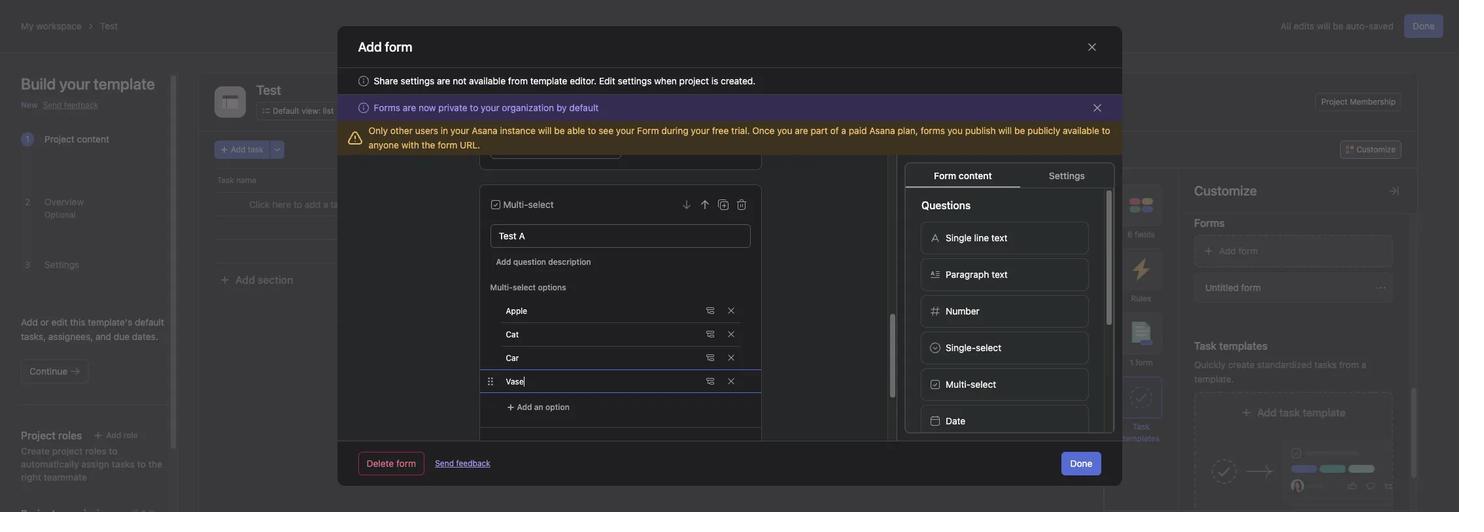 Task type: vqa. For each thing, say whether or not it's contained in the screenshot.
Add Profile Photo
no



Task type: describe. For each thing, give the bounding box(es) containing it.
when
[[655, 75, 677, 86]]

delete form button
[[358, 452, 425, 476]]

feedback inside add form dialog
[[456, 459, 491, 469]]

1 horizontal spatial are
[[437, 75, 451, 86]]

template inside add task template button
[[1303, 407, 1347, 419]]

single line text
[[946, 232, 1008, 243]]

anyone
[[369, 139, 399, 151]]

2
[[25, 196, 30, 207]]

edits
[[1294, 20, 1315, 31]]

0 vertical spatial feedback
[[64, 100, 98, 110]]

overview optional
[[44, 196, 84, 220]]

1 horizontal spatial will
[[999, 125, 1013, 136]]

forms are now private to your organization by default
[[374, 102, 599, 113]]

is
[[712, 75, 719, 86]]

single-
[[946, 342, 976, 353]]

to inside connect to field dropdown button
[[711, 440, 719, 451]]

view:
[[302, 106, 321, 116]]

create
[[1229, 359, 1255, 370]]

edit permissions image
[[128, 509, 139, 512]]

settings button
[[44, 259, 79, 270]]

available inside only other users in your asana instance will be able to see your form during your free trial.  once you are part of a paid asana plan, forms you publish will be publicly available to anyone with the form url.
[[1063, 125, 1100, 136]]

questions
[[922, 200, 971, 211]]

form content
[[935, 170, 993, 181]]

section
[[258, 274, 293, 286]]

url.
[[460, 139, 480, 151]]

move this field down image
[[681, 200, 692, 210]]

task for task templates
[[1133, 422, 1150, 432]]

created.
[[721, 75, 756, 86]]

1 text from the top
[[992, 232, 1008, 243]]

send inside 'link'
[[435, 459, 454, 469]]

add an option button
[[501, 399, 575, 417]]

1 for 1 form
[[1130, 358, 1134, 368]]

add an option
[[517, 402, 570, 412]]

2 vertical spatial multi-
[[946, 379, 971, 390]]

edit
[[599, 75, 616, 86]]

during
[[662, 125, 689, 136]]

1 vertical spatial done button
[[1062, 452, 1102, 476]]

build
[[21, 75, 56, 93]]

quickly create standardized tasks from a template.
[[1195, 359, 1367, 385]]

of
[[831, 125, 839, 136]]

add question description
[[496, 257, 591, 267]]

project for project membership
[[1322, 97, 1348, 107]]

now
[[419, 102, 436, 113]]

add role button
[[87, 427, 144, 445]]

add for add an option
[[517, 402, 532, 412]]

done for the top the done button
[[1413, 20, 1436, 31]]

1 for 1 2 3
[[25, 133, 30, 145]]

to right private
[[470, 102, 479, 113]]

my workspace
[[21, 20, 82, 31]]

default view: list
[[273, 106, 334, 116]]

0 horizontal spatial are
[[403, 102, 416, 113]]

form for add form
[[1239, 245, 1259, 257]]

add task
[[231, 145, 263, 154]]

template.
[[1195, 374, 1235, 385]]

edit
[[51, 317, 68, 328]]

add for add question description
[[496, 257, 511, 267]]

add branch image for 2nd type an option name field
[[706, 330, 714, 338]]

to down 'add role' button
[[109, 446, 118, 457]]

once
[[753, 125, 775, 136]]

0 vertical spatial send feedback link
[[43, 99, 98, 111]]

add form dialog
[[337, 0, 1123, 512]]

single-select
[[946, 342, 1002, 353]]

add task button
[[215, 141, 269, 159]]

not
[[453, 75, 467, 86]]

editor.
[[570, 75, 597, 86]]

paragraph
[[946, 269, 989, 280]]

close this dialog image
[[1087, 42, 1098, 52]]

1 settings from the left
[[401, 75, 435, 86]]

forms
[[921, 125, 946, 136]]

1 2 3
[[25, 133, 30, 270]]

4 type an option name field from the top
[[501, 370, 701, 393]]

remove option image for add branch icon for third type an option name field
[[727, 354, 735, 362]]

your left "free"
[[691, 125, 710, 136]]

settings inside add form dialog
[[1050, 170, 1086, 181]]

content for project content
[[77, 133, 109, 145]]

add task template
[[1258, 407, 1347, 419]]

form inside only other users in your asana instance will be able to see your form during your free trial.  once you are part of a paid asana plan, forms you publish will be publicly available to anyone with the form url.
[[438, 139, 458, 151]]

untitled
[[1206, 282, 1239, 293]]

content for form content
[[959, 170, 993, 181]]

select down number
[[976, 342, 1002, 353]]

1 vertical spatial multi-
[[490, 283, 513, 293]]

add section
[[236, 274, 293, 286]]

are inside only other users in your asana instance will be able to see your form during your free trial.  once you are part of a paid asana plan, forms you publish will be publicly available to anyone with the form url.
[[795, 125, 809, 136]]

only other users in your asana instance will be able to see your form during your free trial.  once you are part of a paid asana plan, forms you publish will be publicly available to anyone with the form url.
[[369, 125, 1111, 151]]

untitled form
[[1206, 282, 1262, 293]]

task for task name
[[217, 175, 234, 185]]

a inside quickly create standardized tasks from a template.
[[1362, 359, 1367, 370]]

all edits will be auto-saved
[[1281, 20, 1395, 31]]

default
[[273, 106, 300, 116]]

create project roles to automatically assign tasks to the right teammate
[[21, 446, 162, 483]]

due
[[927, 175, 942, 185]]

add for add role
[[106, 431, 121, 440]]

trial.
[[732, 125, 750, 136]]

date
[[944, 175, 961, 185]]

task for add task template
[[1280, 407, 1301, 419]]

add branch image for third type an option name field
[[706, 354, 714, 362]]

add role
[[106, 431, 138, 440]]

1 horizontal spatial multi-select
[[946, 379, 996, 390]]

remove option image for add branch image
[[727, 307, 735, 315]]

date
[[946, 416, 966, 427]]

share
[[374, 75, 398, 86]]

an
[[534, 402, 543, 412]]

standardized
[[1258, 359, 1313, 370]]

options
[[538, 283, 566, 293]]

tasks inside create project roles to automatically assign tasks to the right teammate
[[112, 459, 135, 470]]

customize inside dropdown button
[[1357, 145, 1396, 154]]

other
[[391, 125, 413, 136]]

add for add form
[[1220, 245, 1237, 257]]

connect to field button
[[673, 438, 751, 453]]

multi-select options
[[490, 283, 566, 293]]

project content
[[44, 133, 109, 145]]

1 vertical spatial test
[[257, 82, 281, 98]]

1 you from the left
[[778, 125, 793, 136]]

3 add branch image from the top
[[706, 378, 714, 385]]

2 horizontal spatial be
[[1334, 20, 1344, 31]]

1 remove option image from the top
[[727, 330, 735, 338]]

1 horizontal spatial form
[[935, 170, 957, 181]]

with
[[402, 139, 419, 151]]

from inside add form dialog
[[508, 75, 528, 86]]

0 horizontal spatial available
[[469, 75, 506, 86]]

untitled form button
[[1195, 273, 1394, 303]]

to down role on the left of page
[[137, 459, 146, 470]]

and
[[96, 331, 111, 342]]

add question description button
[[490, 253, 597, 272]]

3 row from the top
[[199, 216, 1418, 240]]

forms for forms
[[1195, 217, 1226, 229]]

tasks inside quickly create standardized tasks from a template.
[[1315, 359, 1338, 370]]

organization
[[502, 102, 554, 113]]

to left see on the left top of the page
[[588, 125, 596, 136]]

description
[[548, 257, 591, 267]]

done for the bottommost the done button
[[1071, 458, 1093, 469]]

number
[[946, 306, 980, 317]]

due
[[114, 331, 130, 342]]

close details image
[[1389, 186, 1400, 196]]

0 horizontal spatial send
[[43, 100, 62, 110]]

instance
[[500, 125, 536, 136]]

question
[[513, 257, 546, 267]]

my
[[21, 20, 34, 31]]

in
[[441, 125, 448, 136]]

4 row from the top
[[199, 240, 1418, 264]]

0 horizontal spatial test
[[100, 20, 118, 31]]

option
[[545, 402, 570, 412]]

project for project content
[[44, 133, 74, 145]]

task name
[[217, 175, 257, 185]]

move this field up image
[[700, 200, 710, 210]]

template inside add form dialog
[[531, 75, 568, 86]]

connect
[[673, 440, 708, 451]]

send feedback link inside add form dialog
[[435, 458, 491, 470]]

line
[[974, 232, 989, 243]]

build your template
[[21, 75, 155, 93]]

add for add section
[[236, 274, 255, 286]]

send feedback
[[435, 459, 491, 469]]

1 horizontal spatial be
[[1015, 125, 1026, 136]]



Task type: locate. For each thing, give the bounding box(es) containing it.
1 horizontal spatial settings
[[1050, 170, 1086, 181]]

asana right paid
[[870, 125, 896, 136]]

will
[[1318, 20, 1331, 31], [538, 125, 552, 136], [999, 125, 1013, 136]]

content right due
[[959, 170, 993, 181]]

2 settings from the left
[[618, 75, 652, 86]]

1 asana from the left
[[472, 125, 498, 136]]

customize up add form
[[1195, 183, 1258, 198]]

project inside create project roles to automatically assign tasks to the right teammate
[[52, 446, 83, 457]]

0 horizontal spatial send feedback link
[[43, 99, 98, 111]]

all
[[1281, 20, 1292, 31]]

forms up only
[[374, 102, 401, 113]]

0 vertical spatial add branch image
[[706, 330, 714, 338]]

1 add branch image from the top
[[706, 330, 714, 338]]

auto-
[[1347, 20, 1370, 31]]

settings right 3
[[44, 259, 79, 270]]

0 vertical spatial project
[[1322, 97, 1348, 107]]

are left "not"
[[437, 75, 451, 86]]

0 horizontal spatial 1
[[25, 133, 30, 145]]

0 horizontal spatial task
[[248, 145, 263, 154]]

this
[[70, 317, 85, 328]]

add for add task template
[[1258, 407, 1278, 419]]

template's
[[88, 317, 132, 328]]

1 vertical spatial 1
[[1130, 358, 1134, 368]]

1 vertical spatial are
[[403, 102, 416, 113]]

project inside add form dialog
[[680, 75, 709, 86]]

task down quickly create standardized tasks from a template.
[[1280, 407, 1301, 419]]

add down quickly create standardized tasks from a template.
[[1258, 407, 1278, 419]]

1 form
[[1130, 358, 1153, 368]]

add inside the add question description 'button'
[[496, 257, 511, 267]]

are left now
[[403, 102, 416, 113]]

add left an at the left of page
[[517, 402, 532, 412]]

0 horizontal spatial you
[[778, 125, 793, 136]]

1 horizontal spatial available
[[1063, 125, 1100, 136]]

0 horizontal spatial will
[[538, 125, 552, 136]]

2 type an option name field from the top
[[501, 323, 701, 346]]

a inside only other users in your asana instance will be able to see your form during your free trial.  once you are part of a paid asana plan, forms you publish will be publicly available to anyone with the form url.
[[842, 125, 847, 136]]

the inside only other users in your asana instance will be able to see your form during your free trial.  once you are part of a paid asana plan, forms you publish will be publicly available to anyone with the form url.
[[422, 139, 435, 151]]

row containing task name
[[199, 168, 1418, 192]]

add
[[231, 145, 246, 154], [1220, 245, 1237, 257], [496, 257, 511, 267], [236, 274, 255, 286], [21, 317, 38, 328], [517, 402, 532, 412], [1258, 407, 1278, 419], [106, 431, 121, 440]]

customize up close details "icon"
[[1357, 145, 1396, 154]]

0 vertical spatial content
[[77, 133, 109, 145]]

your right private
[[481, 102, 500, 113]]

select up add question description
[[528, 199, 554, 210]]

0 horizontal spatial customize
[[1195, 183, 1258, 198]]

0 horizontal spatial project
[[52, 446, 83, 457]]

1 vertical spatial template
[[1303, 407, 1347, 419]]

add inside add task button
[[231, 145, 246, 154]]

add task template button
[[1190, 392, 1399, 512]]

the right assign
[[148, 459, 162, 470]]

task inside button
[[1280, 407, 1301, 419]]

0 horizontal spatial default
[[135, 317, 164, 328]]

form inside only other users in your asana instance will be able to see your form during your free trial.  once you are part of a paid asana plan, forms you publish will be publicly available to anyone with the form url.
[[637, 125, 659, 136]]

0 vertical spatial a
[[842, 125, 847, 136]]

you
[[778, 125, 793, 136], [948, 125, 963, 136]]

done inside add form dialog
[[1071, 458, 1093, 469]]

project left membership
[[1322, 97, 1348, 107]]

1 horizontal spatial project
[[1322, 97, 1348, 107]]

add up 'untitled'
[[1220, 245, 1237, 257]]

0 vertical spatial done
[[1413, 20, 1436, 31]]

2 you from the left
[[948, 125, 963, 136]]

remove option image
[[727, 307, 735, 315], [727, 354, 735, 362]]

1 vertical spatial tasks
[[112, 459, 135, 470]]

add left the question
[[496, 257, 511, 267]]

the down 'users'
[[422, 139, 435, 151]]

select
[[528, 199, 554, 210], [513, 283, 536, 293], [976, 342, 1002, 353], [971, 379, 996, 390]]

you right the once
[[778, 125, 793, 136]]

1 vertical spatial done
[[1071, 458, 1093, 469]]

0 vertical spatial forms
[[374, 102, 401, 113]]

the
[[422, 139, 435, 151], [148, 459, 162, 470]]

add form
[[358, 39, 413, 54]]

delete
[[367, 458, 394, 469]]

content inside add form dialog
[[959, 170, 993, 181]]

tasks right standardized
[[1315, 359, 1338, 370]]

tasks
[[1315, 359, 1338, 370], [112, 459, 135, 470]]

1 remove option image from the top
[[727, 307, 735, 315]]

project up automatically
[[52, 446, 83, 457]]

task up name
[[248, 145, 263, 154]]

0 horizontal spatial feedback
[[64, 100, 98, 110]]

2 vertical spatial are
[[795, 125, 809, 136]]

fields
[[1135, 230, 1156, 240]]

rules
[[1132, 294, 1152, 304]]

text right line
[[992, 232, 1008, 243]]

settings up now
[[401, 75, 435, 86]]

task inside button
[[248, 145, 263, 154]]

text
[[992, 232, 1008, 243], [992, 269, 1008, 280]]

paid
[[849, 125, 867, 136]]

test right workspace
[[100, 20, 118, 31]]

1 horizontal spatial the
[[422, 139, 435, 151]]

settings left tags
[[1050, 170, 1086, 181]]

0 vertical spatial test
[[100, 20, 118, 31]]

1 horizontal spatial feedback
[[456, 459, 491, 469]]

asana up 'url.'
[[472, 125, 498, 136]]

1 vertical spatial send
[[435, 459, 454, 469]]

part
[[811, 125, 828, 136]]

0 vertical spatial remove option image
[[727, 307, 735, 315]]

0 horizontal spatial be
[[554, 125, 565, 136]]

from up organization
[[508, 75, 528, 86]]

default inside add form dialog
[[570, 102, 599, 113]]

form down in
[[438, 139, 458, 151]]

be left able
[[554, 125, 565, 136]]

form for 1 form
[[1136, 358, 1153, 368]]

available up forms are now private to your organization by default
[[469, 75, 506, 86]]

customize button
[[1341, 141, 1402, 159]]

assign
[[81, 459, 109, 470]]

1 horizontal spatial template
[[1303, 407, 1347, 419]]

form
[[438, 139, 458, 151], [1239, 245, 1259, 257], [1242, 282, 1262, 293], [1136, 358, 1153, 368], [397, 458, 416, 469]]

role
[[124, 431, 138, 440]]

tasks right assign
[[112, 459, 135, 470]]

add up tasks,
[[21, 317, 38, 328]]

template up by
[[531, 75, 568, 86]]

are left part
[[795, 125, 809, 136]]

1 vertical spatial available
[[1063, 125, 1100, 136]]

0 horizontal spatial multi-select
[[503, 199, 554, 210]]

1 horizontal spatial send feedback link
[[435, 458, 491, 470]]

content
[[77, 133, 109, 145], [959, 170, 993, 181]]

1 horizontal spatial forms
[[1195, 217, 1226, 229]]

0 horizontal spatial settings
[[44, 259, 79, 270]]

0 vertical spatial settings
[[1050, 170, 1086, 181]]

my workspace link
[[21, 20, 82, 31]]

single
[[946, 232, 972, 243]]

1 vertical spatial form
[[935, 170, 957, 181]]

project down new send feedback
[[44, 133, 74, 145]]

users
[[415, 125, 438, 136]]

default
[[570, 102, 599, 113], [135, 317, 164, 328]]

form up questions
[[935, 170, 957, 181]]

tags
[[1096, 175, 1114, 185]]

2 horizontal spatial will
[[1318, 20, 1331, 31]]

project roles
[[21, 430, 82, 442]]

send right delete form
[[435, 459, 454, 469]]

forms
[[374, 102, 401, 113], [1195, 217, 1226, 229]]

add section button
[[215, 268, 299, 292]]

0 horizontal spatial settings
[[401, 75, 435, 86]]

1 horizontal spatial you
[[948, 125, 963, 136]]

1 vertical spatial feedback
[[456, 459, 491, 469]]

0 vertical spatial send
[[43, 100, 62, 110]]

1 down new
[[25, 133, 30, 145]]

delete form
[[367, 458, 416, 469]]

overview
[[44, 196, 84, 207]]

1 horizontal spatial asana
[[870, 125, 896, 136]]

1 type an option name field from the top
[[501, 300, 701, 322]]

will right the edits
[[1318, 20, 1331, 31]]

customize
[[1357, 145, 1396, 154], [1195, 183, 1258, 198]]

automatically
[[21, 459, 79, 470]]

be
[[1334, 20, 1344, 31], [554, 125, 565, 136], [1015, 125, 1026, 136]]

0 vertical spatial form
[[637, 125, 659, 136]]

required
[[511, 440, 549, 451]]

settings right edit
[[618, 75, 652, 86]]

your right in
[[451, 125, 469, 136]]

3 type an option name field from the top
[[501, 347, 701, 369]]

your right see on the left top of the page
[[616, 125, 635, 136]]

1 vertical spatial the
[[148, 459, 162, 470]]

1 vertical spatial text
[[992, 269, 1008, 280]]

content down new send feedback
[[77, 133, 109, 145]]

0 horizontal spatial asana
[[472, 125, 498, 136]]

remove field image
[[736, 200, 747, 210]]

able
[[568, 125, 585, 136]]

send right new
[[43, 100, 62, 110]]

task left name
[[217, 175, 234, 185]]

multi- down the add question description 'button'
[[490, 283, 513, 293]]

task templates
[[1124, 422, 1160, 444]]

membership
[[1351, 97, 1396, 107]]

1 vertical spatial a
[[1362, 359, 1367, 370]]

from
[[508, 75, 528, 86], [1340, 359, 1360, 370]]

1 vertical spatial default
[[135, 317, 164, 328]]

add left section
[[236, 274, 255, 286]]

1 vertical spatial task
[[1280, 407, 1301, 419]]

dates.
[[132, 331, 158, 342]]

add inside add an option button
[[517, 402, 532, 412]]

add for add or edit this template's default tasks, assignees, and due dates.
[[21, 317, 38, 328]]

from inside quickly create standardized tasks from a template.
[[1340, 359, 1360, 370]]

1 horizontal spatial project
[[680, 75, 709, 86]]

add up task name
[[231, 145, 246, 154]]

text right paragraph at the right bottom of page
[[992, 269, 1008, 280]]

multi-select up the question
[[503, 199, 554, 210]]

form up untitled form
[[1239, 245, 1259, 257]]

2 text from the top
[[992, 269, 1008, 280]]

available
[[469, 75, 506, 86], [1063, 125, 1100, 136]]

select down the question
[[513, 283, 536, 293]]

send
[[43, 100, 62, 110], [435, 459, 454, 469]]

add inside add form button
[[1220, 245, 1237, 257]]

connect to field
[[673, 440, 740, 451]]

0 vertical spatial task
[[217, 175, 234, 185]]

to left field
[[711, 440, 719, 451]]

the inside create project roles to automatically assign tasks to the right teammate
[[148, 459, 162, 470]]

0 vertical spatial multi-
[[503, 199, 528, 210]]

2 row from the top
[[199, 192, 1418, 217]]

0 horizontal spatial template
[[531, 75, 568, 86]]

multi- up the question
[[503, 199, 528, 210]]

1 vertical spatial remove option image
[[727, 378, 735, 385]]

1 vertical spatial remove option image
[[727, 354, 735, 362]]

1 vertical spatial multi-select
[[946, 379, 996, 390]]

0 horizontal spatial project
[[44, 133, 74, 145]]

will right instance
[[538, 125, 552, 136]]

1 vertical spatial content
[[959, 170, 993, 181]]

1 vertical spatial project
[[52, 446, 83, 457]]

paragraph text
[[946, 269, 1008, 280]]

done
[[1413, 20, 1436, 31], [1071, 458, 1093, 469]]

test up default
[[257, 82, 281, 98]]

forms inside add form dialog
[[374, 102, 401, 113]]

task templates
[[1195, 340, 1268, 352]]

0 vertical spatial project
[[680, 75, 709, 86]]

will right publish
[[999, 125, 1013, 136]]

0 vertical spatial the
[[422, 139, 435, 151]]

1 vertical spatial project
[[44, 133, 74, 145]]

project left is
[[680, 75, 709, 86]]

multi-select down single-select
[[946, 379, 996, 390]]

0 vertical spatial multi-select
[[503, 199, 554, 210]]

template image
[[222, 94, 238, 110]]

form down rules
[[1136, 358, 1153, 368]]

task for add task
[[248, 145, 263, 154]]

forms up add form
[[1195, 217, 1226, 229]]

1 horizontal spatial 1
[[1130, 358, 1134, 368]]

form inside button
[[397, 458, 416, 469]]

1 horizontal spatial a
[[1362, 359, 1367, 370]]

0 vertical spatial from
[[508, 75, 528, 86]]

continue
[[29, 366, 67, 377]]

be left the publicly
[[1015, 125, 1026, 136]]

1 vertical spatial send feedback link
[[435, 458, 491, 470]]

close image
[[1093, 103, 1103, 113]]

2 remove option image from the top
[[727, 378, 735, 385]]

0 horizontal spatial from
[[508, 75, 528, 86]]

duplicate this question image
[[718, 200, 728, 210]]

0 vertical spatial template
[[531, 75, 568, 86]]

task up 'templates'
[[1133, 422, 1150, 432]]

0 horizontal spatial done button
[[1062, 452, 1102, 476]]

add inside 'add role' button
[[106, 431, 121, 440]]

0 vertical spatial done button
[[1405, 14, 1444, 38]]

add for add task
[[231, 145, 246, 154]]

form for untitled form
[[1242, 282, 1262, 293]]

2 add branch image from the top
[[706, 354, 714, 362]]

name
[[236, 175, 257, 185]]

0 horizontal spatial a
[[842, 125, 847, 136]]

form for delete form
[[397, 458, 416, 469]]

select down single-select
[[971, 379, 996, 390]]

project
[[1322, 97, 1348, 107], [44, 133, 74, 145]]

1 vertical spatial settings
[[44, 259, 79, 270]]

test
[[100, 20, 118, 31], [257, 82, 281, 98]]

0 vertical spatial are
[[437, 75, 451, 86]]

form right delete
[[397, 458, 416, 469]]

1 vertical spatial forms
[[1195, 217, 1226, 229]]

available down close image
[[1063, 125, 1100, 136]]

Question name text field
[[490, 224, 751, 248]]

are
[[437, 75, 451, 86], [403, 102, 416, 113], [795, 125, 809, 136]]

to down close image
[[1103, 125, 1111, 136]]

3
[[25, 259, 30, 270]]

add inside add or edit this template's default tasks, assignees, and due dates.
[[21, 317, 38, 328]]

0 vertical spatial default
[[570, 102, 599, 113]]

0 vertical spatial available
[[469, 75, 506, 86]]

be left auto- at the top of page
[[1334, 20, 1344, 31]]

add left role on the left of page
[[106, 431, 121, 440]]

add branch image
[[706, 307, 714, 315]]

1 horizontal spatial settings
[[618, 75, 652, 86]]

forms for forms are now private to your organization by default
[[374, 102, 401, 113]]

saved
[[1370, 20, 1395, 31]]

task inside task templates
[[1133, 422, 1150, 432]]

0 horizontal spatial task
[[217, 175, 234, 185]]

1 horizontal spatial customize
[[1357, 145, 1396, 154]]

2 asana from the left
[[870, 125, 896, 136]]

right teammate
[[21, 472, 87, 483]]

form left during
[[637, 125, 659, 136]]

row
[[199, 168, 1418, 192], [199, 192, 1418, 217], [199, 216, 1418, 240], [199, 240, 1418, 264]]

you right forms
[[948, 125, 963, 136]]

see
[[599, 125, 614, 136]]

default up dates.
[[135, 317, 164, 328]]

1 vertical spatial add branch image
[[706, 354, 714, 362]]

add or edit this template's default tasks, assignees, and due dates.
[[21, 317, 164, 342]]

add inside the 'add section' button
[[236, 274, 255, 286]]

1 inside 1 2 3
[[25, 133, 30, 145]]

1 row from the top
[[199, 168, 1418, 192]]

0 vertical spatial customize
[[1357, 145, 1396, 154]]

1 horizontal spatial default
[[570, 102, 599, 113]]

1 horizontal spatial tasks
[[1315, 359, 1338, 370]]

template down quickly create standardized tasks from a template.
[[1303, 407, 1347, 419]]

6
[[1128, 230, 1133, 240]]

1 horizontal spatial from
[[1340, 359, 1360, 370]]

0 vertical spatial tasks
[[1315, 359, 1338, 370]]

templates
[[1124, 434, 1160, 444]]

add branch image
[[706, 330, 714, 338], [706, 354, 714, 362], [706, 378, 714, 385]]

publish
[[966, 125, 996, 136]]

Type an option name field
[[501, 300, 701, 322], [501, 323, 701, 346], [501, 347, 701, 369], [501, 370, 701, 393]]

project inside project membership button
[[1322, 97, 1348, 107]]

1 horizontal spatial done button
[[1405, 14, 1444, 38]]

multi- up date
[[946, 379, 971, 390]]

list
[[323, 106, 334, 116]]

form right 'untitled'
[[1242, 282, 1262, 293]]

remove option image
[[727, 330, 735, 338], [727, 378, 735, 385]]

only
[[369, 125, 388, 136]]

0 horizontal spatial forms
[[374, 102, 401, 113]]

add inside add task template button
[[1258, 407, 1278, 419]]

default view: list button
[[257, 102, 340, 120]]

default right by
[[570, 102, 599, 113]]

default inside add or edit this template's default tasks, assignees, and due dates.
[[135, 317, 164, 328]]

1 down rules
[[1130, 358, 1134, 368]]

from right standardized
[[1340, 359, 1360, 370]]

overview button
[[44, 196, 84, 207]]

0 horizontal spatial done
[[1071, 458, 1093, 469]]

field
[[722, 440, 740, 451]]

2 remove option image from the top
[[727, 354, 735, 362]]



